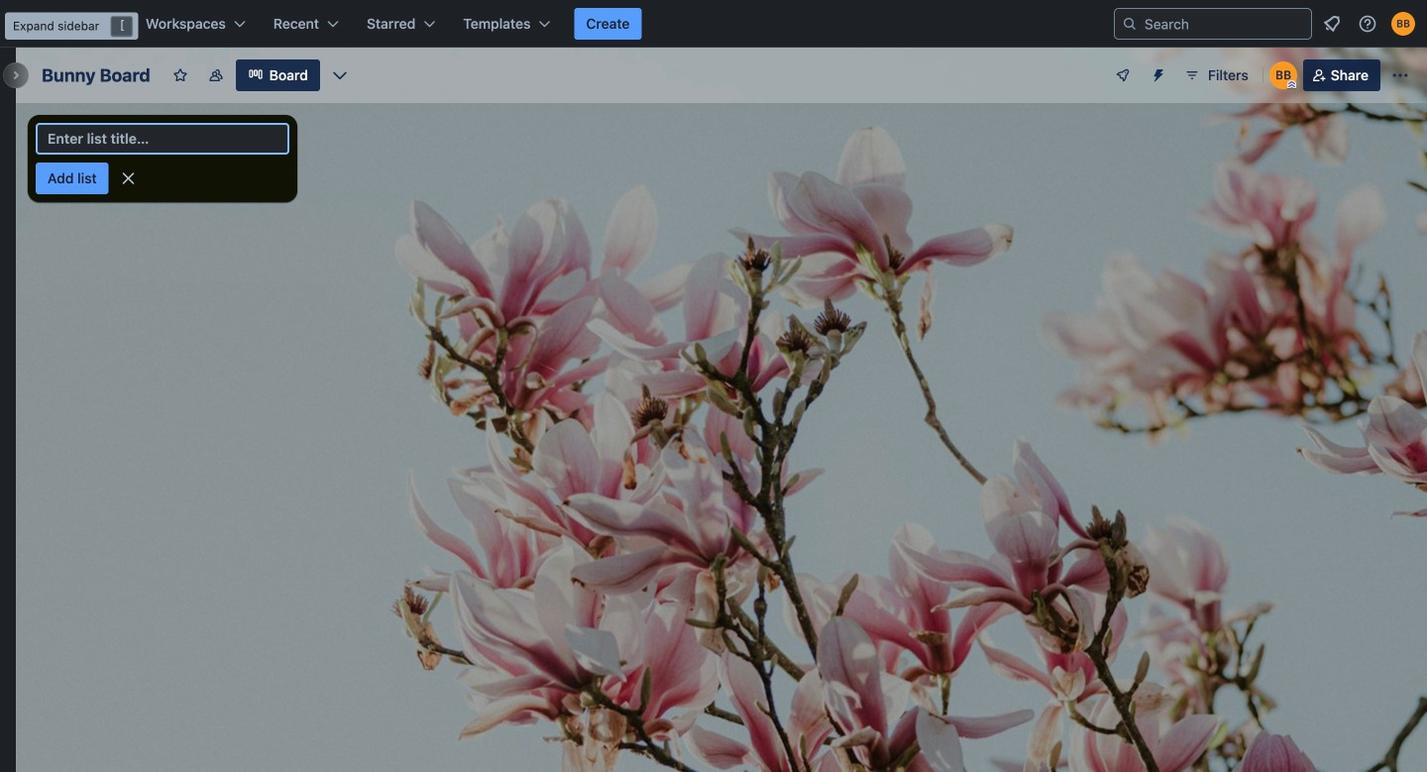 Task type: describe. For each thing, give the bounding box(es) containing it.
show menu image
[[1391, 65, 1411, 85]]

primary element
[[0, 0, 1428, 48]]

star or unstar board image
[[172, 67, 188, 83]]

left bracket element
[[111, 16, 132, 36]]

open information menu image
[[1358, 14, 1378, 34]]

workspace visible image
[[208, 67, 224, 83]]

cancel list editing image
[[119, 169, 138, 188]]

Enter list title… text field
[[36, 123, 289, 155]]

bob builder (bobbuilder40) image
[[1392, 12, 1416, 36]]

Search field
[[1138, 10, 1312, 38]]

search image
[[1122, 16, 1138, 32]]



Task type: locate. For each thing, give the bounding box(es) containing it.
0 notifications image
[[1321, 12, 1344, 36]]

automation image
[[1143, 59, 1171, 87]]

customize views image
[[330, 65, 350, 85]]

power ups image
[[1115, 67, 1131, 83]]

back to home image
[[48, 8, 122, 40]]

bob builder (bobbuilder40) image
[[1270, 61, 1297, 89]]

this member is an admin of this board. image
[[1288, 80, 1297, 89]]

Board name text field
[[32, 59, 160, 91]]



Task type: vqa. For each thing, say whether or not it's contained in the screenshot.
Enter list title… text box
yes



